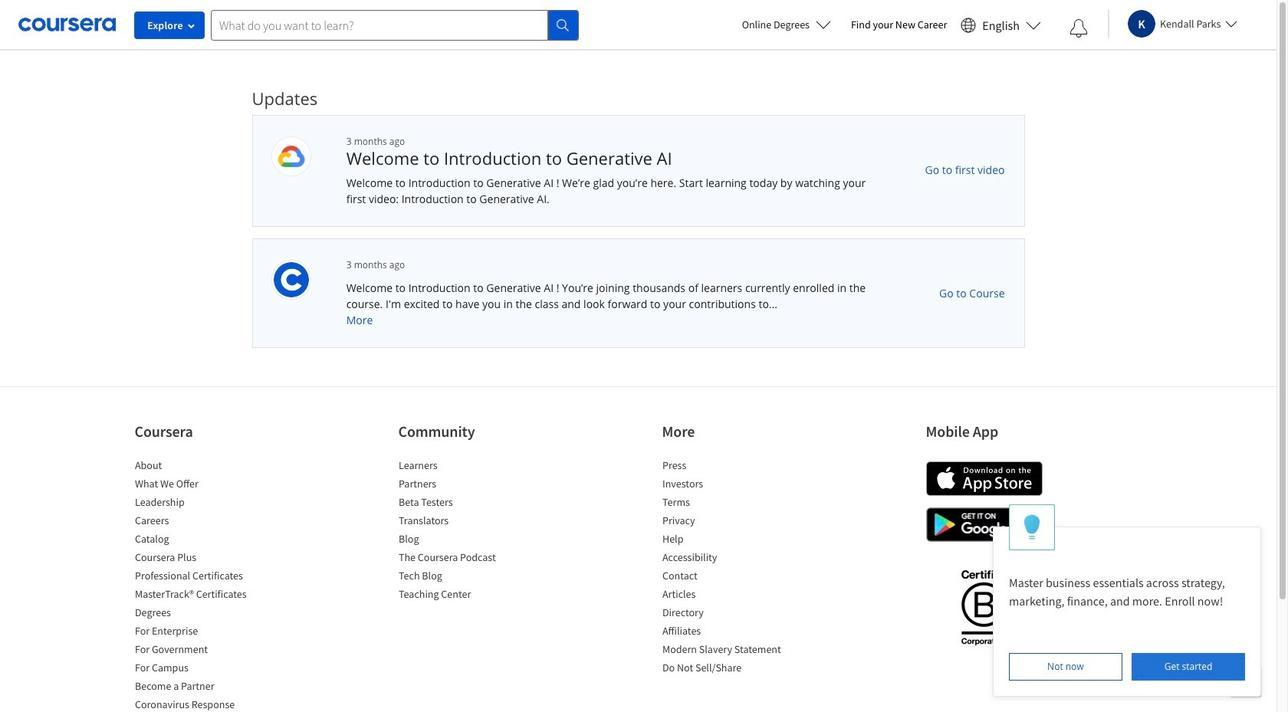 Task type: vqa. For each thing, say whether or not it's contained in the screenshot.
Earn Your Degree Collection Element
no



Task type: locate. For each thing, give the bounding box(es) containing it.
get it on google play image
[[926, 508, 1042, 542]]

list
[[135, 458, 265, 712], [398, 458, 529, 605], [662, 458, 792, 679]]

logo of certified b corporation image
[[952, 561, 1015, 653]]

3 list from the left
[[662, 458, 792, 679]]

1 horizontal spatial list
[[398, 458, 529, 605]]

lightbulb tip image
[[1024, 514, 1040, 541]]

2 horizontal spatial list
[[662, 458, 792, 679]]

None search field
[[211, 10, 579, 40]]

list item
[[135, 458, 265, 476], [398, 458, 529, 476], [662, 458, 792, 476], [135, 476, 265, 495], [398, 476, 529, 495], [662, 476, 792, 495], [135, 495, 265, 513], [398, 495, 529, 513], [662, 495, 792, 513], [135, 513, 265, 531], [398, 513, 529, 531], [662, 513, 792, 531], [135, 531, 265, 550], [398, 531, 529, 550], [662, 531, 792, 550], [135, 550, 265, 568], [398, 550, 529, 568], [662, 550, 792, 568], [135, 568, 265, 587], [398, 568, 529, 587], [662, 568, 792, 587], [135, 587, 265, 605], [398, 587, 529, 605], [662, 587, 792, 605], [135, 605, 265, 623], [662, 605, 792, 623], [135, 623, 265, 642], [662, 623, 792, 642], [135, 642, 265, 660], [662, 642, 792, 660], [135, 660, 265, 679], [662, 660, 792, 679], [135, 679, 265, 697], [135, 697, 265, 712]]

0 horizontal spatial list
[[135, 458, 265, 712]]

help center image
[[1237, 672, 1255, 691]]

2 list from the left
[[398, 458, 529, 605]]

1 list from the left
[[135, 458, 265, 712]]



Task type: describe. For each thing, give the bounding box(es) containing it.
alice element
[[993, 504, 1261, 697]]

coursera image
[[18, 12, 116, 37]]

What do you want to learn? text field
[[211, 10, 548, 40]]

download on the app store image
[[926, 462, 1042, 496]]



